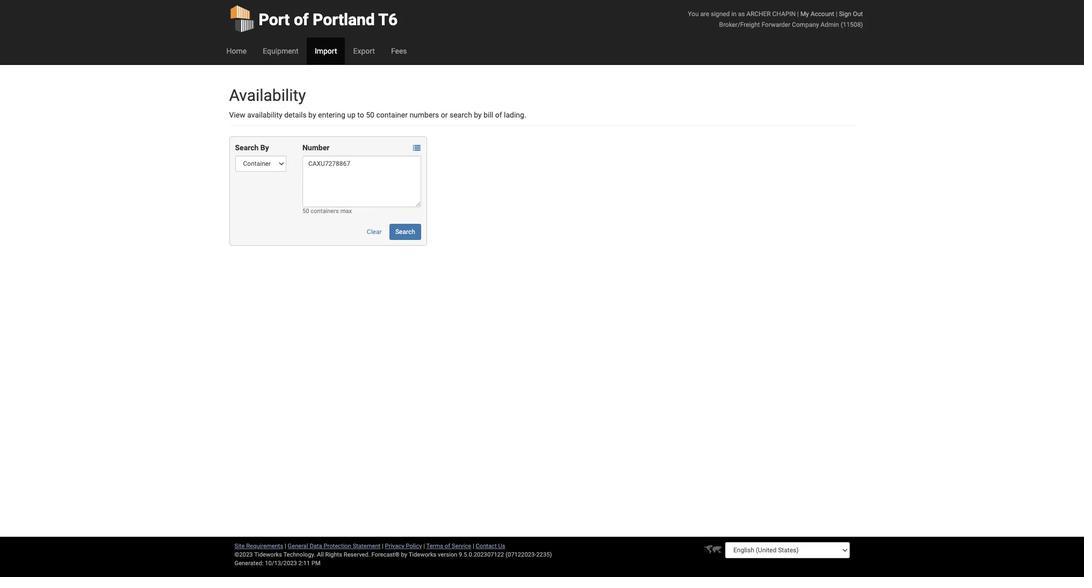 Task type: vqa. For each thing, say whether or not it's contained in the screenshot.
You are signed in as ARCHER CHAPIN | My Account | Sign Out Broker/Freight Forwarder Company Admin (11508)
yes



Task type: describe. For each thing, give the bounding box(es) containing it.
containers
[[311, 208, 339, 215]]

account
[[811, 10, 834, 18]]

max
[[340, 208, 352, 215]]

signed
[[711, 10, 730, 18]]

| up tideworks
[[424, 543, 425, 550]]

search for search
[[395, 228, 415, 236]]

you are signed in as archer chapin | my account | sign out broker/freight forwarder company admin (11508)
[[688, 10, 863, 28]]

in
[[732, 10, 737, 18]]

by inside site requirements | general data protection statement | privacy policy | terms of service | contact us ©2023 tideworks technology. all rights reserved. forecast® by tideworks version 9.5.0.202307122 (07122023-2235) generated: 10/13/2023 2:11 pm
[[401, 552, 407, 559]]

generated:
[[235, 560, 264, 567]]

general
[[288, 543, 308, 550]]

reserved.
[[344, 552, 370, 559]]

lading.
[[504, 111, 526, 119]]

port of portland t6 link
[[229, 0, 398, 38]]

sign out link
[[839, 10, 863, 18]]

| left sign
[[836, 10, 838, 18]]

equipment button
[[255, 38, 307, 64]]

1 horizontal spatial 50
[[366, 111, 375, 119]]

broker/freight
[[719, 21, 760, 28]]

version
[[438, 552, 457, 559]]

port of portland t6
[[259, 10, 398, 29]]

home button
[[218, 38, 255, 64]]

equipment
[[263, 47, 299, 55]]

0 horizontal spatial 50
[[303, 208, 309, 215]]

export button
[[345, 38, 383, 64]]

9.5.0.202307122
[[459, 552, 504, 559]]

protection
[[324, 543, 351, 550]]

out
[[853, 10, 863, 18]]

admin
[[821, 21, 839, 28]]

bill
[[484, 111, 493, 119]]

privacy policy link
[[385, 543, 422, 550]]

all
[[317, 552, 324, 559]]

| left general
[[285, 543, 286, 550]]

(11508)
[[841, 21, 863, 28]]

import button
[[307, 38, 345, 64]]

rights
[[325, 552, 342, 559]]

search for search by
[[235, 143, 259, 152]]

site requirements link
[[235, 543, 283, 550]]

clear button
[[361, 224, 388, 240]]

availability
[[229, 86, 306, 105]]

contact
[[476, 543, 497, 550]]

show list image
[[413, 145, 421, 152]]



Task type: locate. For each thing, give the bounding box(es) containing it.
10/13/2023
[[265, 560, 297, 567]]

entering
[[318, 111, 345, 119]]

fees
[[391, 47, 407, 55]]

2235)
[[536, 552, 552, 559]]

1 horizontal spatial by
[[401, 552, 407, 559]]

number
[[303, 143, 330, 152]]

terms
[[426, 543, 443, 550]]

forwarder
[[762, 21, 791, 28]]

of right bill
[[495, 111, 502, 119]]

of up the version
[[445, 543, 450, 550]]

clear
[[367, 228, 382, 236]]

1 vertical spatial of
[[495, 111, 502, 119]]

of
[[294, 10, 309, 29], [495, 111, 502, 119], [445, 543, 450, 550]]

import
[[315, 47, 337, 55]]

t6
[[378, 10, 398, 29]]

search
[[235, 143, 259, 152], [395, 228, 415, 236]]

company
[[792, 21, 819, 28]]

fees button
[[383, 38, 415, 64]]

|
[[797, 10, 799, 18], [836, 10, 838, 18], [285, 543, 286, 550], [382, 543, 384, 550], [424, 543, 425, 550], [473, 543, 474, 550]]

of right port
[[294, 10, 309, 29]]

50 containers max
[[303, 208, 352, 215]]

50 right to
[[366, 111, 375, 119]]

terms of service link
[[426, 543, 471, 550]]

0 vertical spatial search
[[235, 143, 259, 152]]

1 vertical spatial 50
[[303, 208, 309, 215]]

home
[[226, 47, 247, 55]]

you
[[688, 10, 699, 18]]

up
[[347, 111, 356, 119]]

2 horizontal spatial by
[[474, 111, 482, 119]]

general data protection statement link
[[288, 543, 381, 550]]

site requirements | general data protection statement | privacy policy | terms of service | contact us ©2023 tideworks technology. all rights reserved. forecast® by tideworks version 9.5.0.202307122 (07122023-2235) generated: 10/13/2023 2:11 pm
[[235, 543, 552, 567]]

requirements
[[246, 543, 283, 550]]

technology.
[[283, 552, 316, 559]]

by
[[260, 143, 269, 152]]

(07122023-
[[506, 552, 536, 559]]

| up 9.5.0.202307122
[[473, 543, 474, 550]]

2 vertical spatial of
[[445, 543, 450, 550]]

details
[[284, 111, 307, 119]]

forecast®
[[372, 552, 400, 559]]

us
[[498, 543, 505, 550]]

| left my
[[797, 10, 799, 18]]

0 vertical spatial of
[[294, 10, 309, 29]]

1 horizontal spatial search
[[395, 228, 415, 236]]

2:11
[[299, 560, 310, 567]]

are
[[701, 10, 710, 18]]

site
[[235, 543, 245, 550]]

view
[[229, 111, 245, 119]]

1 vertical spatial search
[[395, 228, 415, 236]]

my account link
[[801, 10, 834, 18]]

numbers
[[410, 111, 439, 119]]

search inside button
[[395, 228, 415, 236]]

search by
[[235, 143, 269, 152]]

data
[[310, 543, 322, 550]]

©2023 tideworks
[[235, 552, 282, 559]]

50
[[366, 111, 375, 119], [303, 208, 309, 215]]

search right "clear" button at the top of page
[[395, 228, 415, 236]]

sign
[[839, 10, 852, 18]]

0 horizontal spatial search
[[235, 143, 259, 152]]

chapin
[[773, 10, 796, 18]]

archer
[[747, 10, 771, 18]]

by down the privacy policy link
[[401, 552, 407, 559]]

search
[[450, 111, 472, 119]]

by
[[309, 111, 316, 119], [474, 111, 482, 119], [401, 552, 407, 559]]

of inside site requirements | general data protection statement | privacy policy | terms of service | contact us ©2023 tideworks technology. all rights reserved. forecast® by tideworks version 9.5.0.202307122 (07122023-2235) generated: 10/13/2023 2:11 pm
[[445, 543, 450, 550]]

policy
[[406, 543, 422, 550]]

to
[[358, 111, 364, 119]]

1 horizontal spatial of
[[445, 543, 450, 550]]

export
[[353, 47, 375, 55]]

privacy
[[385, 543, 404, 550]]

statement
[[353, 543, 381, 550]]

pm
[[312, 560, 321, 567]]

2 horizontal spatial of
[[495, 111, 502, 119]]

by right 'details'
[[309, 111, 316, 119]]

Number text field
[[303, 156, 421, 207]]

0 horizontal spatial of
[[294, 10, 309, 29]]

my
[[801, 10, 809, 18]]

| up forecast®
[[382, 543, 384, 550]]

0 vertical spatial 50
[[366, 111, 375, 119]]

contact us link
[[476, 543, 505, 550]]

tideworks
[[409, 552, 437, 559]]

container
[[376, 111, 408, 119]]

50 left containers
[[303, 208, 309, 215]]

view availability details by entering up to 50 container numbers or search by bill of lading.
[[229, 111, 526, 119]]

or
[[441, 111, 448, 119]]

0 horizontal spatial by
[[309, 111, 316, 119]]

portland
[[313, 10, 375, 29]]

availability
[[247, 111, 282, 119]]

port
[[259, 10, 290, 29]]

search left by
[[235, 143, 259, 152]]

search button
[[390, 224, 421, 240]]

by left bill
[[474, 111, 482, 119]]

as
[[738, 10, 745, 18]]

service
[[452, 543, 471, 550]]



